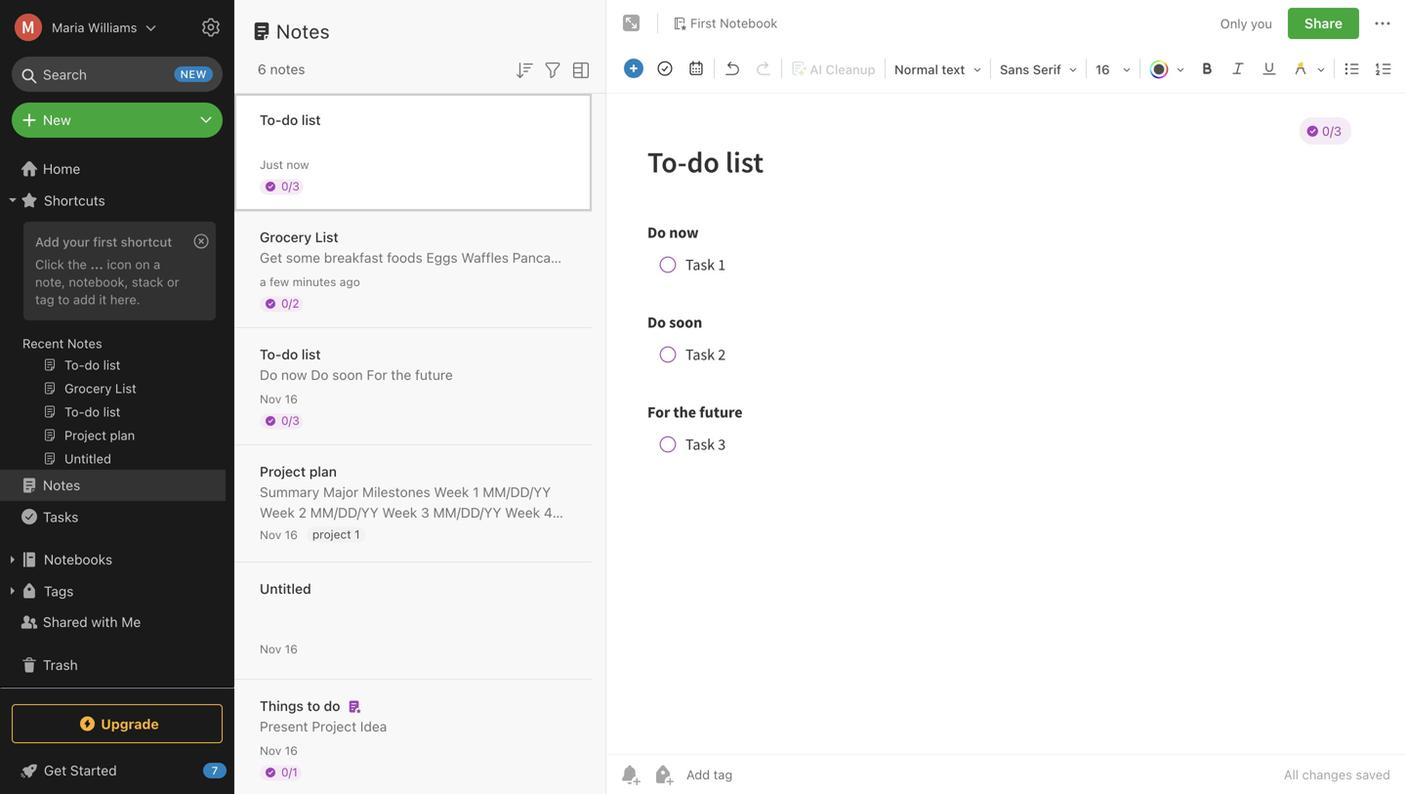 Task type: locate. For each thing, give the bounding box(es) containing it.
0 horizontal spatial project
[[260, 463, 306, 480]]

1 horizontal spatial 2
[[529, 525, 538, 541]]

future
[[415, 367, 453, 383]]

0 horizontal spatial do
[[260, 367, 278, 383]]

shortcut
[[121, 234, 172, 249]]

1 vertical spatial now
[[281, 367, 307, 383]]

0 vertical spatial the
[[68, 257, 87, 271]]

normal text
[[895, 62, 965, 77]]

maria
[[52, 20, 84, 35]]

nov 16 up track... at left
[[260, 528, 298, 542]]

week
[[434, 484, 469, 500], [260, 504, 295, 521], [382, 504, 417, 521], [505, 504, 540, 521], [332, 525, 367, 541]]

...
[[90, 257, 103, 271]]

track...
[[260, 566, 316, 582]]

0 horizontal spatial 4
[[337, 545, 346, 562]]

More actions field
[[1371, 8, 1395, 39]]

1 vertical spatial list
[[302, 346, 321, 362]]

project 1
[[312, 527, 360, 541]]

undo image
[[719, 55, 746, 82]]

group
[[0, 216, 226, 478]]

More field
[[1400, 55, 1406, 82]]

do up present project idea
[[324, 698, 340, 714]]

nov 16
[[260, 392, 298, 406], [260, 528, 298, 542], [260, 642, 298, 656], [260, 744, 298, 757]]

list for to-do list do now do soon for the future
[[302, 346, 321, 362]]

week right milestones
[[434, 484, 469, 500]]

present project idea
[[260, 718, 387, 734]]

16 up 0/1
[[285, 744, 298, 757]]

project left "idea"
[[312, 718, 357, 734]]

0 vertical spatial a
[[153, 257, 160, 271]]

grocery
[[260, 229, 312, 245]]

tasks
[[43, 509, 79, 525]]

to inside icon on a note, notebook, stack or tag to add it here.
[[58, 292, 70, 306]]

1 vertical spatial project
[[312, 718, 357, 734]]

all
[[1284, 767, 1299, 782]]

1 vertical spatial 2
[[529, 525, 538, 541]]

task image
[[651, 55, 679, 82]]

legend
[[349, 545, 396, 562]]

to- down 0/2
[[260, 346, 282, 362]]

eggs
[[426, 250, 458, 266]]

group containing add your first shortcut
[[0, 216, 226, 478]]

do inside to-do list do now do soon for the future
[[282, 346, 298, 362]]

0 vertical spatial notes
[[276, 20, 330, 42]]

0 vertical spatial list
[[302, 112, 321, 128]]

project inside project plan summary major milestones week 1 mm/dd/yy week 2 mm/dd/yy week 3 mm/dd/yy week 4 mm/dd/yy week 5 mm/dd/yy task 1 task 2 task 3 task 4 legend not started on track...
[[260, 463, 306, 480]]

tags button
[[0, 575, 226, 607]]

just
[[260, 158, 283, 171]]

mm/dd/yy down major on the bottom
[[310, 504, 379, 521]]

1 horizontal spatial 3
[[421, 504, 429, 521]]

to-do list do now do soon for the future
[[260, 346, 453, 383]]

to inside note list element
[[307, 698, 320, 714]]

0 vertical spatial 4
[[544, 504, 553, 521]]

to- up just
[[260, 112, 282, 128]]

now right just
[[287, 158, 309, 171]]

underline image
[[1256, 55, 1283, 82]]

a
[[153, 257, 160, 271], [260, 275, 266, 289]]

Font family field
[[993, 55, 1084, 83]]

numbered list image
[[1370, 55, 1398, 82]]

0 vertical spatial do
[[282, 112, 298, 128]]

16
[[1096, 62, 1110, 77], [285, 392, 298, 406], [285, 528, 298, 542], [285, 642, 298, 656], [285, 744, 298, 757]]

do up just now
[[282, 112, 298, 128]]

0/3 for now
[[281, 179, 300, 193]]

cereal
[[576, 250, 617, 266]]

list down a few minutes ago
[[302, 346, 321, 362]]

get down grocery
[[260, 250, 282, 266]]

first notebook
[[690, 16, 778, 30]]

16 up track... at left
[[285, 528, 298, 542]]

add tag image
[[651, 763, 675, 786]]

your
[[63, 234, 90, 249]]

4
[[544, 504, 553, 521], [337, 545, 346, 562]]

nov up things
[[260, 642, 282, 656]]

1 horizontal spatial do
[[311, 367, 329, 383]]

1 vertical spatial to
[[307, 698, 320, 714]]

week left the 5
[[332, 525, 367, 541]]

list for to-do list
[[302, 112, 321, 128]]

changes
[[1302, 767, 1353, 782]]

maria williams
[[52, 20, 137, 35]]

0 vertical spatial 2
[[299, 504, 307, 521]]

to
[[58, 292, 70, 306], [307, 698, 320, 714]]

nov for present project idea
[[260, 744, 282, 757]]

nov for summary major milestones week 1 mm/dd/yy week 2 mm/dd/yy week 3 mm/dd/yy week 4 mm/dd/yy week 5 mm/dd/yy task 1 task 2 task 3 task 4 legend not started on track...
[[260, 528, 282, 542]]

a left few
[[260, 275, 266, 289]]

calendar event image
[[683, 55, 710, 82]]

notes
[[276, 20, 330, 42], [67, 336, 102, 351], [43, 477, 80, 493]]

1 horizontal spatial project
[[312, 718, 357, 734]]

sans
[[1000, 62, 1030, 77]]

bold image
[[1193, 55, 1221, 82]]

1 list from the top
[[302, 112, 321, 128]]

first
[[93, 234, 117, 249]]

0 horizontal spatial 3
[[292, 545, 301, 562]]

3 up track... at left
[[292, 545, 301, 562]]

few
[[270, 275, 289, 289]]

mm/dd/yy up "not"
[[383, 525, 451, 541]]

16 right serif
[[1096, 62, 1110, 77]]

recent
[[22, 336, 64, 351]]

nov 16 for present project idea
[[260, 744, 298, 757]]

project up summary
[[260, 463, 306, 480]]

0 horizontal spatial a
[[153, 257, 160, 271]]

to up present project idea
[[307, 698, 320, 714]]

Help and Learning task checklist field
[[0, 755, 234, 786]]

1 horizontal spatial a
[[260, 275, 266, 289]]

sans serif
[[1000, 62, 1062, 77]]

a right on
[[153, 257, 160, 271]]

1 horizontal spatial get
[[260, 250, 282, 266]]

waffles
[[461, 250, 509, 266]]

0 horizontal spatial get
[[44, 762, 66, 778]]

2 vertical spatial notes
[[43, 477, 80, 493]]

1 0/3 from the top
[[281, 179, 300, 193]]

4 nov 16 from the top
[[260, 744, 298, 757]]

0/3 up summary
[[281, 414, 300, 427]]

0 vertical spatial get
[[260, 250, 282, 266]]

0 vertical spatial to
[[58, 292, 70, 306]]

1 to- from the top
[[260, 112, 282, 128]]

now left soon
[[281, 367, 307, 383]]

1 do from the left
[[260, 367, 278, 383]]

text
[[942, 62, 965, 77]]

week down milestones
[[382, 504, 417, 521]]

icon on a note, notebook, stack or tag to add it here.
[[35, 257, 179, 306]]

recent notes
[[22, 336, 102, 351]]

do
[[282, 112, 298, 128], [282, 346, 298, 362], [324, 698, 340, 714]]

here.
[[110, 292, 140, 306]]

1 horizontal spatial 1
[[473, 484, 479, 500]]

nov down present
[[260, 744, 282, 757]]

it
[[99, 292, 107, 306]]

get inside 'grocery list get some breakfast foods eggs waffles pancakes cereal'
[[260, 250, 282, 266]]

2 horizontal spatial 1
[[487, 525, 493, 541]]

all changes saved
[[1284, 767, 1391, 782]]

2 to- from the top
[[260, 346, 282, 362]]

task down project
[[304, 545, 333, 562]]

notes up tasks
[[43, 477, 80, 493]]

upgrade button
[[12, 704, 223, 743]]

get left started
[[44, 762, 66, 778]]

tag
[[35, 292, 54, 306]]

0 vertical spatial 3
[[421, 504, 429, 521]]

do
[[260, 367, 278, 383], [311, 367, 329, 383]]

more actions image
[[1371, 12, 1395, 35]]

first notebook button
[[666, 10, 785, 37]]

list up just now
[[302, 112, 321, 128]]

0/1
[[281, 765, 298, 779]]

Font color field
[[1143, 55, 1192, 83]]

0 horizontal spatial the
[[68, 257, 87, 271]]

Add tag field
[[685, 766, 831, 783]]

0 horizontal spatial to
[[58, 292, 70, 306]]

16 for summary major milestones week 1 mm/dd/yy week 2 mm/dd/yy week 3 mm/dd/yy week 4 mm/dd/yy week 5 mm/dd/yy task 1 task 2 task 3 task 4 legend not started on track...
[[285, 528, 298, 542]]

1 vertical spatial to-
[[260, 346, 282, 362]]

1 nov 16 from the top
[[260, 392, 298, 406]]

task up on
[[497, 525, 526, 541]]

6
[[258, 61, 266, 77]]

1
[[473, 484, 479, 500], [487, 525, 493, 541], [355, 527, 360, 541]]

nov 16 up 0/1
[[260, 744, 298, 757]]

1 nov from the top
[[260, 392, 282, 406]]

list inside to-do list do now do soon for the future
[[302, 346, 321, 362]]

the inside tree
[[68, 257, 87, 271]]

shared with me
[[43, 614, 141, 630]]

1 vertical spatial 0/3
[[281, 414, 300, 427]]

untitled
[[260, 581, 311, 597]]

1 vertical spatial the
[[391, 367, 411, 383]]

1 vertical spatial do
[[282, 346, 298, 362]]

0 vertical spatial 0/3
[[281, 179, 300, 193]]

Sort options field
[[513, 57, 536, 82]]

1 horizontal spatial to
[[307, 698, 320, 714]]

do down 0/2
[[282, 346, 298, 362]]

0/2
[[281, 296, 299, 310]]

nov 16 down to-do list do now do soon for the future
[[260, 392, 298, 406]]

now inside to-do list do now do soon for the future
[[281, 367, 307, 383]]

share
[[1305, 15, 1343, 31]]

to right 'tag'
[[58, 292, 70, 306]]

nov 16 for do now do soon for the future
[[260, 392, 298, 406]]

0 horizontal spatial 1
[[355, 527, 360, 541]]

only
[[1221, 16, 1248, 31]]

add
[[35, 234, 59, 249]]

some
[[286, 250, 320, 266]]

nov down to-do list do now do soon for the future
[[260, 392, 282, 406]]

4 nov from the top
[[260, 744, 282, 757]]

mm/dd/yy down summary
[[260, 525, 328, 541]]

1 vertical spatial a
[[260, 275, 266, 289]]

home link
[[0, 153, 234, 185]]

1 horizontal spatial the
[[391, 367, 411, 383]]

note,
[[35, 274, 65, 289]]

tree
[[0, 153, 234, 692]]

16 down to-do list do now do soon for the future
[[285, 392, 298, 406]]

3
[[421, 504, 429, 521], [292, 545, 301, 562]]

notes up the notes at the top left of page
[[276, 20, 330, 42]]

normal
[[895, 62, 938, 77]]

to- inside to-do list do now do soon for the future
[[260, 346, 282, 362]]

Insert field
[[619, 55, 649, 82]]

started
[[70, 762, 117, 778]]

0 vertical spatial to-
[[260, 112, 282, 128]]

0/3 down just now
[[281, 179, 300, 193]]

notes inside note list element
[[276, 20, 330, 42]]

2 0/3 from the top
[[281, 414, 300, 427]]

nov 16 up things
[[260, 642, 298, 656]]

tree containing home
[[0, 153, 234, 692]]

3 down milestones
[[421, 504, 429, 521]]

2 list from the top
[[302, 346, 321, 362]]

nov up track... at left
[[260, 528, 282, 542]]

Highlight field
[[1285, 55, 1332, 83]]

0 vertical spatial project
[[260, 463, 306, 480]]

1 vertical spatial get
[[44, 762, 66, 778]]

2 nov 16 from the top
[[260, 528, 298, 542]]

present
[[260, 718, 308, 734]]

first
[[690, 16, 716, 30]]

note window element
[[607, 0, 1406, 794]]

click to collapse image
[[227, 758, 242, 781]]

on
[[496, 545, 516, 562]]

2 nov from the top
[[260, 528, 282, 542]]

Account field
[[0, 8, 157, 47]]

major
[[323, 484, 359, 500]]

notes right "recent"
[[67, 336, 102, 351]]

nov
[[260, 392, 282, 406], [260, 528, 282, 542], [260, 642, 282, 656], [260, 744, 282, 757]]

the right for
[[391, 367, 411, 383]]

the left "..."
[[68, 257, 87, 271]]



Task type: vqa. For each thing, say whether or not it's contained in the screenshot.
Main element
no



Task type: describe. For each thing, give the bounding box(es) containing it.
nov 16 for summary major milestones week 1 mm/dd/yy week 2 mm/dd/yy week 3 mm/dd/yy week 4 mm/dd/yy week 5 mm/dd/yy task 1 task 2 task 3 task 4 legend not started on track...
[[260, 528, 298, 542]]

2 do from the left
[[311, 367, 329, 383]]

Heading level field
[[888, 55, 988, 83]]

stack
[[132, 274, 164, 289]]

settings image
[[199, 16, 223, 39]]

notebook
[[720, 16, 778, 30]]

Font size field
[[1089, 55, 1138, 83]]

1 vertical spatial 4
[[337, 545, 346, 562]]

16 for do now do soon for the future
[[285, 392, 298, 406]]

share button
[[1288, 8, 1360, 39]]

0 horizontal spatial 2
[[299, 504, 307, 521]]

task up track... at left
[[260, 545, 289, 562]]

trash
[[43, 657, 78, 673]]

milestones
[[362, 484, 430, 500]]

tags
[[44, 583, 74, 599]]

williams
[[88, 20, 137, 35]]

me
[[121, 614, 141, 630]]

a few minutes ago
[[260, 275, 360, 289]]

add a reminder image
[[618, 763, 642, 786]]

5
[[371, 525, 379, 541]]

7
[[212, 764, 218, 777]]

project
[[312, 527, 351, 541]]

home
[[43, 161, 80, 177]]

new
[[43, 112, 71, 128]]

expand notebooks image
[[5, 552, 21, 567]]

get started
[[44, 762, 117, 778]]

trash link
[[0, 649, 226, 681]]

plan
[[309, 463, 337, 480]]

italic image
[[1225, 55, 1252, 82]]

icon
[[107, 257, 132, 271]]

notebooks link
[[0, 544, 226, 575]]

pancakes
[[513, 250, 573, 266]]

get inside help and learning task checklist field
[[44, 762, 66, 778]]

just now
[[260, 158, 309, 171]]

0/3 for 16
[[281, 414, 300, 427]]

things to do
[[260, 698, 340, 714]]

notes link
[[0, 470, 226, 501]]

View options field
[[565, 57, 593, 82]]

3 nov from the top
[[260, 642, 282, 656]]

expand tags image
[[5, 583, 21, 599]]

add your first shortcut
[[35, 234, 172, 249]]

bulleted list image
[[1339, 55, 1366, 82]]

to- for to-do list do now do soon for the future
[[260, 346, 282, 362]]

week down summary
[[260, 504, 295, 521]]

16 up things to do
[[285, 642, 298, 656]]

started
[[432, 545, 492, 562]]

a inside icon on a note, notebook, stack or tag to add it here.
[[153, 257, 160, 271]]

ago
[[340, 275, 360, 289]]

a inside note list element
[[260, 275, 266, 289]]

mm/dd/yy up started
[[433, 504, 501, 521]]

do for to-do list do now do soon for the future
[[282, 346, 298, 362]]

0 vertical spatial now
[[287, 158, 309, 171]]

group inside tree
[[0, 216, 226, 478]]

6 notes
[[258, 61, 305, 77]]

shortcuts button
[[0, 185, 226, 216]]

minutes
[[293, 275, 336, 289]]

list
[[315, 229, 339, 245]]

2 vertical spatial do
[[324, 698, 340, 714]]

1 vertical spatial 3
[[292, 545, 301, 562]]

16 inside font size field
[[1096, 62, 1110, 77]]

note list element
[[234, 0, 617, 794]]

tasks button
[[0, 501, 226, 532]]

click the ...
[[35, 257, 103, 271]]

notes
[[270, 61, 305, 77]]

breakfast
[[324, 250, 383, 266]]

16 for present project idea
[[285, 744, 298, 757]]

foods
[[387, 250, 423, 266]]

grocery list get some breakfast foods eggs waffles pancakes cereal
[[260, 229, 617, 266]]

do for to-do list
[[282, 112, 298, 128]]

add filters image
[[541, 58, 565, 82]]

or
[[167, 274, 179, 289]]

the inside to-do list do now do soon for the future
[[391, 367, 411, 383]]

shortcuts
[[44, 192, 105, 208]]

1 vertical spatial notes
[[67, 336, 102, 351]]

new search field
[[25, 57, 213, 92]]

you
[[1251, 16, 1273, 31]]

project plan summary major milestones week 1 mm/dd/yy week 2 mm/dd/yy week 3 mm/dd/yy week 4 mm/dd/yy week 5 mm/dd/yy task 1 task 2 task 3 task 4 legend not started on track...
[[260, 463, 553, 582]]

only you
[[1221, 16, 1273, 31]]

week up on
[[505, 504, 540, 521]]

not
[[400, 545, 428, 562]]

shared
[[43, 614, 88, 630]]

for
[[367, 367, 387, 383]]

on
[[135, 257, 150, 271]]

serif
[[1033, 62, 1062, 77]]

soon
[[332, 367, 363, 383]]

mm/dd/yy up on
[[483, 484, 551, 500]]

nov for do now do soon for the future
[[260, 392, 282, 406]]

Search text field
[[25, 57, 209, 92]]

Add filters field
[[541, 57, 565, 82]]

expand note image
[[620, 12, 644, 35]]

3 nov 16 from the top
[[260, 642, 298, 656]]

notebooks
[[44, 551, 112, 567]]

1 horizontal spatial 4
[[544, 504, 553, 521]]

click
[[35, 257, 64, 271]]

saved
[[1356, 767, 1391, 782]]

summary
[[260, 484, 319, 500]]

Note Editor text field
[[607, 94, 1406, 754]]

add
[[73, 292, 96, 306]]

notebook,
[[69, 274, 128, 289]]

things
[[260, 698, 304, 714]]

task up started
[[455, 525, 483, 541]]

shared with me link
[[0, 607, 226, 638]]

to-do list
[[260, 112, 321, 128]]

to- for to-do list
[[260, 112, 282, 128]]

new
[[180, 68, 207, 81]]

upgrade
[[101, 716, 159, 732]]

idea
[[360, 718, 387, 734]]



